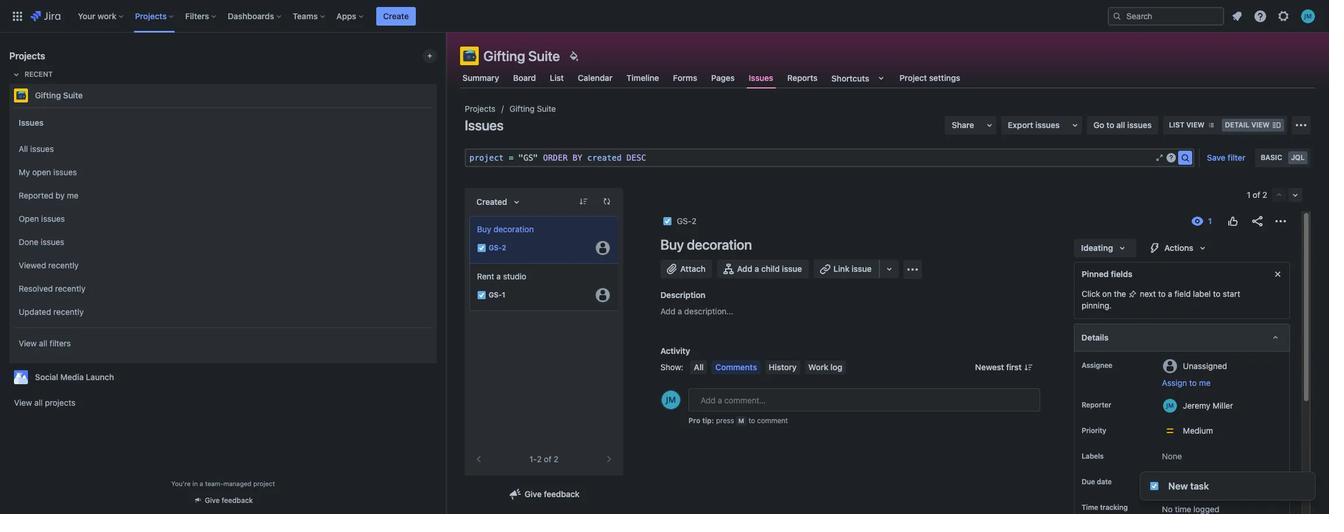 Task type: vqa. For each thing, say whether or not it's contained in the screenshot.
you
no



Task type: describe. For each thing, give the bounding box(es) containing it.
2 none from the top
[[1162, 477, 1182, 487]]

open export issues dropdown image
[[1068, 118, 1082, 132]]

all for projects
[[34, 398, 43, 408]]

=
[[509, 153, 514, 162]]

1 horizontal spatial buy decoration
[[660, 236, 752, 253]]

0 vertical spatial of
[[1253, 190, 1260, 200]]

add a child issue
[[737, 264, 802, 274]]

0 horizontal spatial of
[[544, 454, 551, 464]]

to for a
[[1158, 289, 1166, 299]]

create
[[383, 11, 409, 21]]

pages link
[[709, 68, 737, 89]]

to left start
[[1213, 289, 1221, 299]]

give for rightmost give feedback button
[[525, 489, 542, 499]]

pinned
[[1082, 269, 1109, 279]]

editor image
[[1155, 153, 1164, 162]]

recent
[[24, 70, 53, 79]]

dashboards button
[[224, 7, 286, 25]]

comment
[[757, 416, 788, 425]]

work
[[98, 11, 116, 21]]

Add a comment… field
[[688, 388, 1040, 412]]

by
[[56, 190, 65, 200]]

1 of 2
[[1247, 190, 1267, 200]]

0 vertical spatial all
[[1116, 120, 1125, 130]]

actions
[[1164, 243, 1193, 253]]

1 horizontal spatial 1
[[1247, 190, 1250, 200]]

to for all
[[1106, 120, 1114, 130]]

settings image
[[1277, 9, 1291, 23]]

issues for projects link
[[465, 117, 504, 133]]

actions image
[[1274, 214, 1288, 228]]

link
[[833, 264, 849, 274]]

export issues button
[[1001, 116, 1082, 135]]

you're in a team-managed project
[[171, 480, 275, 487]]

description...
[[684, 306, 733, 316]]

recently for viewed recently
[[48, 260, 79, 270]]

fields
[[1111, 269, 1132, 279]]

my
[[19, 167, 30, 177]]

add app image
[[905, 262, 919, 276]]

settings
[[929, 73, 960, 83]]

save filter button
[[1200, 149, 1253, 167]]

give feedback for the left give feedback button
[[205, 496, 253, 505]]

recently for updated recently
[[53, 307, 84, 317]]

next
[[1140, 289, 1156, 299]]

view all projects
[[14, 398, 75, 408]]

work log button
[[805, 361, 846, 374]]

2 vertical spatial gifting
[[509, 104, 535, 114]]

description
[[660, 290, 705, 300]]

gs- for decoration
[[489, 244, 502, 252]]

projects for projects link
[[465, 104, 496, 114]]

menu bar containing all
[[688, 361, 848, 374]]

time tracking pin to top. only you can see pinned fields. image
[[1130, 503, 1139, 513]]

apps
[[336, 11, 356, 21]]

reported
[[19, 190, 53, 200]]

details element
[[1074, 324, 1290, 352]]

order by image
[[509, 195, 523, 209]]

your profile and settings image
[[1301, 9, 1315, 23]]

activity
[[660, 346, 690, 356]]

timeline link
[[624, 68, 661, 89]]

calendar link
[[576, 68, 615, 89]]

newest first image
[[1024, 363, 1033, 372]]

open issues
[[19, 214, 65, 223]]

import and bulk change issues image
[[1294, 118, 1308, 132]]

teams
[[293, 11, 318, 21]]

rent a studio
[[477, 271, 526, 281]]

you're
[[171, 480, 191, 487]]

0 horizontal spatial projects
[[9, 51, 45, 61]]

in
[[192, 480, 198, 487]]

updated recently
[[19, 307, 84, 317]]

1 none from the top
[[1162, 451, 1182, 461]]

done issues
[[19, 237, 64, 247]]

open share dialog image
[[982, 118, 996, 132]]

list link
[[548, 68, 566, 89]]

me for assign to me
[[1199, 378, 1211, 388]]

issues inside go to all issues link
[[1127, 120, 1152, 130]]

attach button
[[660, 260, 713, 278]]

to for me
[[1189, 378, 1197, 388]]

assignee pin to top. only you can see pinned fields. image
[[1115, 361, 1124, 370]]

share button
[[945, 116, 996, 135]]

attach
[[680, 264, 706, 274]]

comments
[[715, 362, 757, 372]]

pages
[[711, 73, 735, 83]]

gs-2 link
[[677, 214, 696, 228]]

create project image
[[425, 51, 434, 61]]

all for filters
[[39, 338, 47, 348]]

details
[[1082, 333, 1109, 342]]

search image
[[1112, 11, 1122, 21]]

open issues link
[[14, 207, 432, 231]]

reported by me
[[19, 190, 78, 200]]

syntax help image
[[1167, 153, 1176, 162]]

your work button
[[74, 7, 128, 25]]

projects for projects dropdown button
[[135, 11, 167, 21]]

add to starred image for gifting suite
[[433, 89, 447, 103]]

projects button
[[131, 7, 178, 25]]

create button
[[376, 7, 416, 25]]

view all projects link
[[9, 393, 437, 414]]

actions button
[[1141, 239, 1217, 257]]

view for list view
[[1186, 121, 1205, 129]]

created
[[587, 153, 622, 162]]

2 vertical spatial gifting suite
[[509, 104, 556, 114]]

0 horizontal spatial gifting suite link
[[9, 84, 432, 107]]

reported by me link
[[14, 184, 432, 207]]

give for the left give feedback button
[[205, 496, 220, 505]]

labels
[[1082, 452, 1104, 461]]

click on the
[[1082, 289, 1128, 299]]

reporter
[[1082, 401, 1111, 409]]

created button
[[469, 193, 530, 211]]

issues for export issues
[[1035, 120, 1060, 130]]

feedback for rightmost give feedback button
[[544, 489, 580, 499]]

work log
[[808, 362, 842, 372]]

0 horizontal spatial gs-2
[[489, 244, 506, 252]]

help image
[[1253, 9, 1267, 23]]

miller
[[1213, 400, 1233, 410]]

your work
[[78, 11, 116, 21]]

go
[[1094, 120, 1104, 130]]

unassigned
[[1183, 361, 1227, 371]]

newest first
[[975, 362, 1022, 372]]

social
[[35, 372, 58, 382]]

gs- inside gs-2 link
[[677, 216, 692, 226]]

add for add a description...
[[660, 306, 675, 316]]

add to starred image for social media launch
[[433, 370, 447, 384]]

to right m
[[749, 416, 755, 425]]

a for description...
[[678, 306, 682, 316]]

project inside jql query field
[[469, 153, 504, 162]]

"gs"
[[519, 153, 538, 162]]

gs-1
[[489, 291, 505, 300]]

0 vertical spatial gifting
[[483, 48, 525, 64]]

media
[[60, 372, 84, 382]]

feedback for the left give feedback button
[[222, 496, 253, 505]]

0 vertical spatial task image
[[663, 217, 672, 226]]

collapse recent projects image
[[9, 68, 23, 82]]

gs- for a
[[489, 291, 502, 300]]

desc
[[627, 153, 646, 162]]

go to all issues
[[1094, 120, 1152, 130]]

group containing issues
[[14, 107, 432, 362]]

JQL query field
[[466, 150, 1155, 166]]

comments button
[[712, 361, 761, 374]]

view all filters
[[19, 338, 71, 348]]

refresh image
[[602, 197, 612, 206]]

list view
[[1169, 121, 1205, 129]]

filters
[[50, 338, 71, 348]]

save filter
[[1207, 153, 1246, 162]]

tip:
[[702, 416, 714, 425]]

give feedback for rightmost give feedback button
[[525, 489, 580, 499]]



Task type: locate. For each thing, give the bounding box(es) containing it.
projects down summary link
[[465, 104, 496, 114]]

set background color image
[[567, 49, 581, 63]]

history
[[769, 362, 797, 372]]

on
[[1102, 289, 1112, 299]]

0 horizontal spatial give feedback button
[[186, 491, 260, 510]]

issues inside all issues link
[[30, 144, 54, 154]]

issues up viewed recently
[[41, 237, 64, 247]]

gifting suite up board
[[483, 48, 560, 64]]

gs-2 up attach button
[[677, 216, 696, 226]]

gs-
[[677, 216, 692, 226], [489, 244, 502, 252], [489, 291, 502, 300]]

a left child
[[755, 264, 759, 274]]

1 vertical spatial recently
[[55, 283, 85, 293]]

1 horizontal spatial give feedback
[[525, 489, 580, 499]]

buy down gs-2 link
[[660, 236, 684, 253]]

all right show:
[[694, 362, 704, 372]]

ideating button
[[1074, 239, 1136, 257]]

vote options: no one has voted for this issue yet. image
[[1226, 214, 1240, 228]]

rent
[[477, 271, 494, 281]]

me inside button
[[1199, 378, 1211, 388]]

issues right "open"
[[53, 167, 77, 177]]

0 horizontal spatial view
[[1186, 121, 1205, 129]]

issues right go
[[1127, 120, 1152, 130]]

1 vertical spatial me
[[1199, 378, 1211, 388]]

task
[[1190, 481, 1209, 492]]

1 issue from the left
[[782, 264, 802, 274]]

1 horizontal spatial gs-2
[[677, 216, 696, 226]]

all right go
[[1116, 120, 1125, 130]]

created
[[476, 197, 507, 207]]

a right in
[[200, 480, 203, 487]]

1 vertical spatial task image
[[477, 291, 486, 300]]

all up my
[[19, 144, 28, 154]]

all left projects
[[34, 398, 43, 408]]

0 horizontal spatial decoration
[[493, 224, 534, 234]]

link web pages and more image
[[882, 262, 896, 276]]

1 vertical spatial project
[[253, 480, 275, 487]]

view for view all filters
[[19, 338, 37, 348]]

issue right child
[[782, 264, 802, 274]]

2 view from the left
[[1251, 121, 1270, 129]]

2 vertical spatial all
[[34, 398, 43, 408]]

the
[[1114, 289, 1126, 299]]

issues for gifting suite link to the left
[[19, 117, 44, 127]]

suite
[[528, 48, 560, 64], [63, 90, 83, 100], [537, 104, 556, 114]]

next to a field label to start pinning.
[[1082, 289, 1240, 310]]

open
[[32, 167, 51, 177]]

1 horizontal spatial give feedback button
[[501, 485, 587, 504]]

issues up all issues
[[19, 117, 44, 127]]

0 vertical spatial add to starred image
[[433, 89, 447, 103]]

a left "field"
[[1168, 289, 1172, 299]]

0 vertical spatial gifting suite
[[483, 48, 560, 64]]

1 horizontal spatial give
[[525, 489, 542, 499]]

issues for all issues
[[30, 144, 54, 154]]

1 horizontal spatial projects
[[135, 11, 167, 21]]

task image left gs-2 link
[[663, 217, 672, 226]]

hide message image
[[1271, 267, 1285, 281]]

none up "new" in the bottom right of the page
[[1162, 451, 1182, 461]]

0 horizontal spatial give
[[205, 496, 220, 505]]

a
[[755, 264, 759, 274], [496, 271, 501, 281], [1168, 289, 1172, 299], [678, 306, 682, 316], [200, 480, 203, 487]]

issues for done issues
[[41, 237, 64, 247]]

1
[[1247, 190, 1250, 200], [502, 291, 505, 300]]

1 horizontal spatial gifting suite link
[[509, 102, 556, 116]]

reports link
[[785, 68, 820, 89]]

1 vertical spatial add
[[660, 306, 675, 316]]

resolved
[[19, 283, 53, 293]]

1-2 of 2
[[529, 454, 559, 464]]

1 add to starred image from the top
[[433, 89, 447, 103]]

assign to me button
[[1162, 377, 1278, 389]]

2 issue from the left
[[852, 264, 872, 274]]

a for child
[[755, 264, 759, 274]]

0 vertical spatial all
[[19, 144, 28, 154]]

1 horizontal spatial issues
[[465, 117, 504, 133]]

appswitcher icon image
[[10, 9, 24, 23]]

list for list view
[[1169, 121, 1184, 129]]

view all filters link
[[14, 332, 432, 355]]

new task
[[1168, 481, 1209, 492]]

all for all
[[694, 362, 704, 372]]

buy decoration down created popup button
[[477, 224, 534, 234]]

1 horizontal spatial all
[[694, 362, 704, 372]]

give feedback button down 1-2 of 2
[[501, 485, 587, 504]]

2 group from the top
[[14, 134, 432, 327]]

give down team-
[[205, 496, 220, 505]]

1 vertical spatial all
[[39, 338, 47, 348]]

recently inside updated recently link
[[53, 307, 84, 317]]

jira image
[[30, 9, 60, 23], [30, 9, 60, 23]]

project left '='
[[469, 153, 504, 162]]

0 horizontal spatial give feedback
[[205, 496, 253, 505]]

1 horizontal spatial task image
[[663, 217, 672, 226]]

of
[[1253, 190, 1260, 200], [544, 454, 551, 464]]

0 horizontal spatial buy decoration
[[477, 224, 534, 234]]

of up share image
[[1253, 190, 1260, 200]]

issues inside done issues link
[[41, 237, 64, 247]]

1 group from the top
[[14, 107, 432, 362]]

0 vertical spatial projects
[[135, 11, 167, 21]]

1 vertical spatial gifting suite
[[35, 90, 83, 100]]

0 vertical spatial gs-2
[[677, 216, 696, 226]]

buy decoration down copy link to issue icon
[[660, 236, 752, 253]]

all left filters
[[39, 338, 47, 348]]

0 vertical spatial recently
[[48, 260, 79, 270]]

a down description
[[678, 306, 682, 316]]

gifting suite link down board "link"
[[509, 102, 556, 116]]

profile image of jeremy miller image
[[662, 391, 680, 409]]

gifting down board "link"
[[509, 104, 535, 114]]

apps button
[[333, 7, 368, 25]]

pro
[[688, 416, 700, 425]]

gs- left copy link to issue icon
[[677, 216, 692, 226]]

buy up task image
[[477, 224, 491, 234]]

0 horizontal spatial feedback
[[222, 496, 253, 505]]

projects
[[135, 11, 167, 21], [9, 51, 45, 61], [465, 104, 496, 114]]

project settings link
[[897, 68, 963, 89]]

issues down the "reported by me"
[[41, 214, 65, 223]]

due date pin to top. only you can see pinned fields. image
[[1114, 478, 1124, 487]]

tab list
[[453, 68, 1322, 89]]

issue right link
[[852, 264, 872, 274]]

dashboards
[[228, 11, 274, 21]]

0 vertical spatial view
[[19, 338, 37, 348]]

medium
[[1183, 426, 1213, 436]]

1 vertical spatial buy
[[660, 236, 684, 253]]

reporter pin to top. only you can see pinned fields. image
[[1114, 401, 1123, 410]]

0 horizontal spatial all
[[19, 144, 28, 154]]

0 horizontal spatial me
[[67, 190, 78, 200]]

primary element
[[7, 0, 1108, 32]]

due
[[1082, 478, 1095, 486]]

viewed recently link
[[14, 254, 432, 277]]

issues inside "open issues" link
[[41, 214, 65, 223]]

social media launch
[[35, 372, 114, 382]]

1 horizontal spatial decoration
[[687, 236, 752, 253]]

1 up share image
[[1247, 190, 1250, 200]]

0 vertical spatial buy
[[477, 224, 491, 234]]

gifting down 'recent'
[[35, 90, 61, 100]]

gifting up board
[[483, 48, 525, 64]]

assignee
[[1082, 361, 1112, 370]]

click
[[1082, 289, 1100, 299]]

view for detail view
[[1251, 121, 1270, 129]]

view for view all projects
[[14, 398, 32, 408]]

issues down projects link
[[465, 117, 504, 133]]

1 vertical spatial gs-
[[489, 244, 502, 252]]

view down updated on the bottom of page
[[19, 338, 37, 348]]

add inside button
[[737, 264, 752, 274]]

resolved recently link
[[14, 277, 432, 301]]

list right board
[[550, 73, 564, 83]]

0 vertical spatial none
[[1162, 451, 1182, 461]]

to
[[1106, 120, 1114, 130], [1158, 289, 1166, 299], [1213, 289, 1221, 299], [1189, 378, 1197, 388], [749, 416, 755, 425]]

newest
[[975, 362, 1004, 372]]

all button
[[690, 361, 707, 374]]

add a child issue button
[[717, 260, 809, 278]]

updated
[[19, 307, 51, 317]]

to inside go to all issues link
[[1106, 120, 1114, 130]]

1 vertical spatial view
[[14, 398, 32, 408]]

notifications image
[[1230, 9, 1244, 23]]

group containing all issues
[[14, 134, 432, 327]]

0 vertical spatial suite
[[528, 48, 560, 64]]

1 vertical spatial none
[[1162, 477, 1182, 487]]

issue inside add a child issue button
[[782, 264, 802, 274]]

1 vertical spatial buy decoration
[[660, 236, 752, 253]]

link issue
[[833, 264, 872, 274]]

task icon image
[[1150, 482, 1159, 491]]

gs-2 right task image
[[489, 244, 506, 252]]

recently up updated recently
[[55, 283, 85, 293]]

issues right export
[[1035, 120, 1060, 130]]

a inside next to a field label to start pinning.
[[1168, 289, 1172, 299]]

0 horizontal spatial add
[[660, 306, 675, 316]]

1 vertical spatial decoration
[[687, 236, 752, 253]]

to right go
[[1106, 120, 1114, 130]]

all inside button
[[694, 362, 704, 372]]

menu bar
[[688, 361, 848, 374]]

to inside assign to me button
[[1189, 378, 1197, 388]]

assign
[[1162, 378, 1187, 388]]

1 vertical spatial all
[[694, 362, 704, 372]]

2 horizontal spatial issues
[[749, 73, 773, 83]]

feedback down 1-2 of 2
[[544, 489, 580, 499]]

issue inside the link issue button
[[852, 264, 872, 274]]

1 down rent a studio
[[502, 291, 505, 300]]

projects inside projects dropdown button
[[135, 11, 167, 21]]

view up search image
[[1186, 121, 1205, 129]]

project = "gs" order by created desc
[[469, 153, 646, 162]]

1 horizontal spatial add
[[737, 264, 752, 274]]

child
[[761, 264, 780, 274]]

1 view from the left
[[1186, 121, 1205, 129]]

0 vertical spatial list
[[550, 73, 564, 83]]

first
[[1006, 362, 1022, 372]]

issues right pages
[[749, 73, 773, 83]]

gifting suite down 'recent'
[[35, 90, 83, 100]]

tracking
[[1100, 503, 1128, 512]]

gs- right task image
[[489, 244, 502, 252]]

1 horizontal spatial me
[[1199, 378, 1211, 388]]

recently for resolved recently
[[55, 283, 85, 293]]

projects right the work
[[135, 11, 167, 21]]

issues for open issues
[[41, 214, 65, 223]]

1 vertical spatial projects
[[9, 51, 45, 61]]

0 vertical spatial project
[[469, 153, 504, 162]]

of right 1- at the left
[[544, 454, 551, 464]]

jql
[[1291, 153, 1305, 162]]

give
[[525, 489, 542, 499], [205, 496, 220, 505]]

list for list
[[550, 73, 564, 83]]

issues up "open"
[[30, 144, 54, 154]]

tab list containing issues
[[453, 68, 1322, 89]]

sidebar navigation image
[[433, 47, 459, 70]]

0 vertical spatial add
[[737, 264, 752, 274]]

1 horizontal spatial project
[[469, 153, 504, 162]]

field
[[1175, 289, 1191, 299]]

0 vertical spatial decoration
[[493, 224, 534, 234]]

0 vertical spatial me
[[67, 190, 78, 200]]

managed
[[223, 480, 251, 487]]

1 vertical spatial of
[[544, 454, 551, 464]]

recently up resolved recently
[[48, 260, 79, 270]]

jeremy miller
[[1183, 400, 1233, 410]]

to right next
[[1158, 289, 1166, 299]]

view left projects
[[14, 398, 32, 408]]

1 vertical spatial list
[[1169, 121, 1184, 129]]

2 horizontal spatial projects
[[465, 104, 496, 114]]

0 horizontal spatial 1
[[502, 291, 505, 300]]

done issues link
[[14, 231, 432, 254]]

Search field
[[1108, 7, 1224, 25]]

group
[[14, 107, 432, 362], [14, 134, 432, 327]]

give feedback button down 'you're in a team-managed project'
[[186, 491, 260, 510]]

add to starred image
[[433, 89, 447, 103], [433, 370, 447, 384]]

decoration down order by "icon"
[[493, 224, 534, 234]]

project
[[469, 153, 504, 162], [253, 480, 275, 487]]

a right rent
[[496, 271, 501, 281]]

1 vertical spatial gifting
[[35, 90, 61, 100]]

2 vertical spatial recently
[[53, 307, 84, 317]]

search image
[[1178, 151, 1192, 165]]

0 horizontal spatial list
[[550, 73, 564, 83]]

view right detail
[[1251, 121, 1270, 129]]

1 vertical spatial gs-2
[[489, 244, 506, 252]]

gs- down rent a studio
[[489, 291, 502, 300]]

go to all issues link
[[1087, 116, 1159, 135]]

board
[[513, 73, 536, 83]]

1 horizontal spatial view
[[1251, 121, 1270, 129]]

list up syntax help icon
[[1169, 121, 1184, 129]]

recently inside the viewed recently link
[[48, 260, 79, 270]]

gifting suite down board "link"
[[509, 104, 556, 114]]

feedback down "managed" on the bottom of page
[[222, 496, 253, 505]]

task image
[[477, 243, 486, 253]]

1 vertical spatial 1
[[502, 291, 505, 300]]

banner containing your work
[[0, 0, 1329, 33]]

give feedback down 'you're in a team-managed project'
[[205, 496, 253, 505]]

0 vertical spatial gs-
[[677, 216, 692, 226]]

filters button
[[182, 7, 221, 25]]

projects up 'recent'
[[9, 51, 45, 61]]

new
[[1168, 481, 1188, 492]]

2 vertical spatial suite
[[537, 104, 556, 114]]

sort descending image
[[579, 197, 588, 206]]

2 vertical spatial projects
[[465, 104, 496, 114]]

forms link
[[671, 68, 700, 89]]

add for add a child issue
[[737, 264, 752, 274]]

0 horizontal spatial issue
[[782, 264, 802, 274]]

pro tip: press m to comment
[[688, 416, 788, 425]]

add left child
[[737, 264, 752, 274]]

share image
[[1250, 214, 1264, 228]]

0 vertical spatial buy decoration
[[477, 224, 534, 234]]

by
[[573, 153, 582, 162]]

1 vertical spatial suite
[[63, 90, 83, 100]]

a inside button
[[755, 264, 759, 274]]

gifting suite link up all issues link
[[9, 84, 432, 107]]

none
[[1162, 451, 1182, 461], [1162, 477, 1182, 487]]

1 vertical spatial add to starred image
[[433, 370, 447, 384]]

1 horizontal spatial list
[[1169, 121, 1184, 129]]

banner
[[0, 0, 1329, 33]]

issues inside export issues button
[[1035, 120, 1060, 130]]

recently inside resolved recently link
[[55, 283, 85, 293]]

add down description
[[660, 306, 675, 316]]

pinned fields
[[1082, 269, 1132, 279]]

to right assign
[[1189, 378, 1197, 388]]

issues inside my open issues "link"
[[53, 167, 77, 177]]

social media launch link
[[9, 366, 432, 389]]

1 horizontal spatial issue
[[852, 264, 872, 274]]

1 horizontal spatial buy
[[660, 236, 684, 253]]

0 horizontal spatial project
[[253, 480, 275, 487]]

task image left gs-1
[[477, 291, 486, 300]]

0 vertical spatial 1
[[1247, 190, 1250, 200]]

project right "managed" on the bottom of page
[[253, 480, 275, 487]]

none right the "task icon"
[[1162, 477, 1182, 487]]

your
[[78, 11, 95, 21]]

feedback
[[544, 489, 580, 499], [222, 496, 253, 505]]

detail
[[1225, 121, 1250, 129]]

1-
[[529, 454, 537, 464]]

decoration down copy link to issue icon
[[687, 236, 752, 253]]

1 horizontal spatial feedback
[[544, 489, 580, 499]]

gifting suite
[[483, 48, 560, 64], [35, 90, 83, 100], [509, 104, 556, 114]]

me for reported by me
[[67, 190, 78, 200]]

timeline
[[626, 73, 659, 83]]

give down 1- at the left
[[525, 489, 542, 499]]

summary link
[[460, 68, 501, 89]]

1 horizontal spatial of
[[1253, 190, 1260, 200]]

all for all issues
[[19, 144, 28, 154]]

2 vertical spatial gs-
[[489, 291, 502, 300]]

detail view
[[1225, 121, 1270, 129]]

give feedback down 1-2 of 2
[[525, 489, 580, 499]]

updated recently link
[[14, 301, 432, 324]]

task image
[[663, 217, 672, 226], [477, 291, 486, 300]]

start
[[1223, 289, 1240, 299]]

teams button
[[289, 7, 329, 25]]

0 horizontal spatial buy
[[477, 224, 491, 234]]

export issues
[[1008, 120, 1060, 130]]

priority
[[1082, 426, 1106, 435]]

a for studio
[[496, 271, 501, 281]]

0 horizontal spatial task image
[[477, 291, 486, 300]]

2 add to starred image from the top
[[433, 370, 447, 384]]

0 horizontal spatial issues
[[19, 117, 44, 127]]

copy link to issue image
[[694, 216, 703, 225]]

me down unassigned
[[1199, 378, 1211, 388]]

me inside 'link'
[[67, 190, 78, 200]]

me right "by"
[[67, 190, 78, 200]]

recently down resolved recently
[[53, 307, 84, 317]]

add
[[737, 264, 752, 274], [660, 306, 675, 316]]



